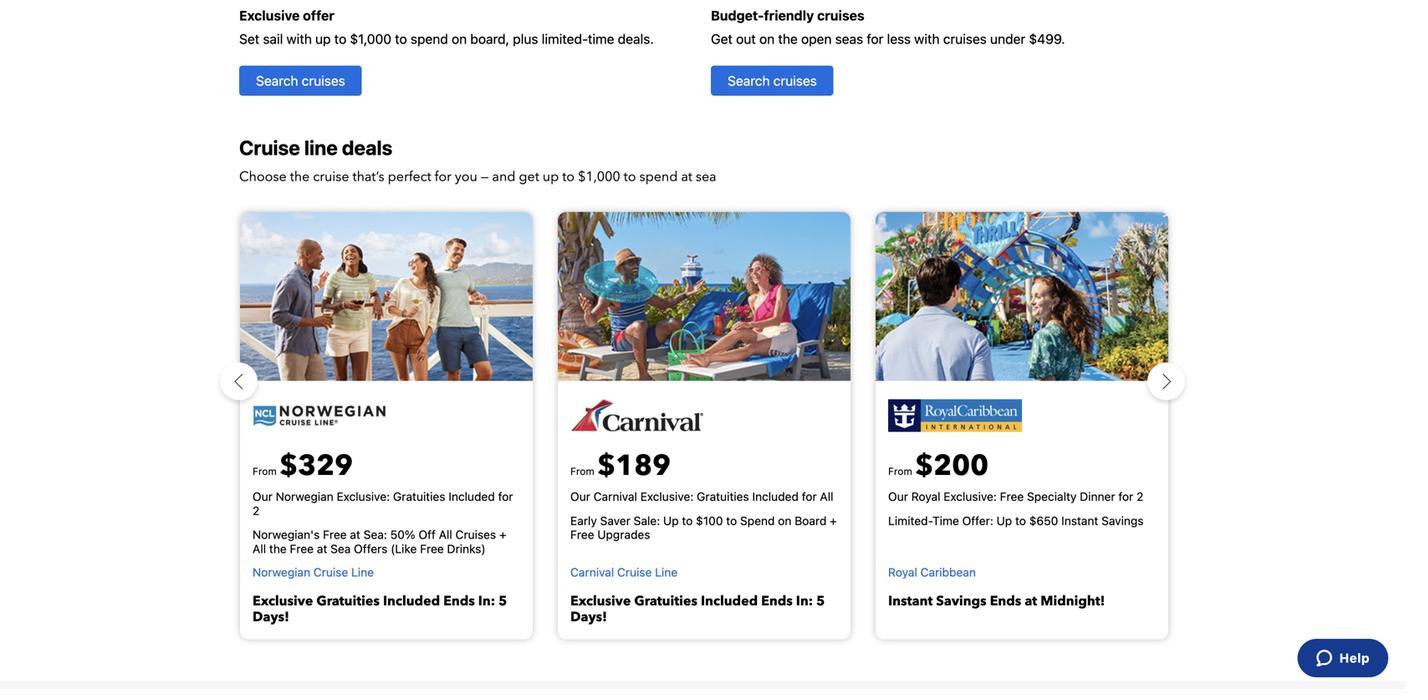 Task type: vqa. For each thing, say whether or not it's contained in the screenshot.
right the 5
yes



Task type: locate. For each thing, give the bounding box(es) containing it.
savings
[[1102, 514, 1144, 528], [937, 592, 987, 611]]

0 horizontal spatial search
[[256, 73, 298, 89]]

deals
[[342, 136, 393, 159]]

0 vertical spatial norwegian
[[276, 490, 334, 504]]

0 vertical spatial savings
[[1102, 514, 1144, 528]]

on right out
[[760, 31, 775, 47]]

2 horizontal spatial from
[[889, 466, 913, 477]]

0 horizontal spatial on
[[452, 31, 467, 47]]

norwegian cruise line
[[253, 566, 374, 579]]

search cruises link for up
[[239, 66, 362, 96]]

budget-friendly cruises get out on the open seas for less with cruises under $499.
[[711, 7, 1066, 47]]

1 our from the left
[[253, 490, 273, 504]]

1 vertical spatial norwegian
[[253, 566, 311, 579]]

1 up from the left
[[664, 514, 679, 528]]

savings down caribbean
[[937, 592, 987, 611]]

0 vertical spatial royal
[[912, 490, 941, 504]]

days! for 329
[[253, 609, 289, 627]]

2 line from the left
[[655, 566, 678, 579]]

2 our from the left
[[571, 490, 591, 504]]

in: down the board
[[796, 592, 813, 611]]

1 search cruises from the left
[[256, 73, 345, 89]]

cruise
[[239, 136, 300, 159], [314, 566, 348, 579], [618, 566, 652, 579]]

our royal exclusive: free specialty dinner for 2
[[889, 490, 1144, 504]]

spend
[[411, 31, 448, 47], [640, 168, 678, 186]]

1 horizontal spatial from
[[571, 466, 595, 477]]

spend left sea
[[640, 168, 678, 186]]

search cruises down sail
[[256, 73, 345, 89]]

$1,000
[[350, 31, 392, 47], [578, 168, 621, 186]]

0 vertical spatial instant
[[1062, 514, 1099, 528]]

0 horizontal spatial exclusive gratuities included ends in: 5 days!
[[253, 592, 507, 627]]

instant down 'dinner'
[[1062, 514, 1099, 528]]

1 from from the left
[[253, 466, 277, 477]]

2 horizontal spatial all
[[820, 490, 834, 504]]

$
[[280, 447, 298, 486], [598, 447, 616, 486], [916, 447, 934, 486]]

$ up limited-
[[916, 447, 934, 486]]

0 horizontal spatial 2
[[253, 504, 260, 518]]

norwegian cruise line thumbnail image image
[[136, 212, 638, 381]]

0 horizontal spatial search cruises link
[[239, 66, 362, 96]]

search cruises
[[256, 73, 345, 89], [728, 73, 817, 89]]

up inside early saver sale: up to $100 to spend on board + free upgrades
[[664, 514, 679, 528]]

on inside early saver sale: up to $100 to spend on board + free upgrades
[[778, 514, 792, 528]]

royal
[[912, 490, 941, 504], [889, 566, 918, 579]]

out
[[736, 31, 756, 47]]

1 search cruises link from the left
[[239, 66, 362, 96]]

0 horizontal spatial instant
[[889, 592, 933, 611]]

1 with from the left
[[287, 31, 312, 47]]

specialty
[[1027, 490, 1077, 504]]

our up norwegian's
[[253, 490, 273, 504]]

search cruises link down out
[[711, 66, 834, 96]]

free down norwegian's
[[290, 542, 314, 556]]

1 ends from the left
[[444, 592, 475, 611]]

1 horizontal spatial +
[[830, 514, 837, 528]]

2 horizontal spatial the
[[778, 31, 798, 47]]

1 horizontal spatial days!
[[571, 609, 607, 627]]

norwegian
[[276, 490, 334, 504], [253, 566, 311, 579]]

2
[[1137, 490, 1144, 504], [253, 504, 260, 518]]

2 horizontal spatial exclusive:
[[944, 490, 997, 504]]

0 horizontal spatial up
[[315, 31, 331, 47]]

0 horizontal spatial line
[[351, 566, 374, 579]]

50%
[[390, 528, 416, 542]]

search cruises link for on
[[711, 66, 834, 96]]

0 horizontal spatial 5
[[499, 592, 507, 611]]

from for 329
[[253, 466, 277, 477]]

1 horizontal spatial exclusive:
[[641, 490, 694, 504]]

savings down 'dinner'
[[1102, 514, 1144, 528]]

line
[[351, 566, 374, 579], [655, 566, 678, 579]]

upgrades
[[598, 528, 651, 542]]

free down early
[[571, 528, 595, 542]]

2 5 from the left
[[817, 592, 825, 611]]

2 horizontal spatial on
[[778, 514, 792, 528]]

from up early
[[571, 466, 595, 477]]

free
[[1000, 490, 1024, 504], [323, 528, 347, 542], [571, 528, 595, 542], [290, 542, 314, 556], [420, 542, 444, 556]]

1 horizontal spatial search cruises link
[[711, 66, 834, 96]]

0 horizontal spatial days!
[[253, 609, 289, 627]]

gratuities down norwegian cruise line
[[317, 592, 380, 611]]

2 search cruises from the left
[[728, 73, 817, 89]]

get
[[711, 31, 733, 47]]

2 search from the left
[[728, 73, 770, 89]]

the
[[778, 31, 798, 47], [290, 168, 310, 186], [269, 542, 287, 556]]

free up sea
[[323, 528, 347, 542]]

line for 329
[[351, 566, 374, 579]]

royal up limited-
[[912, 490, 941, 504]]

3 our from the left
[[889, 490, 909, 504]]

for inside budget-friendly cruises get out on the open seas for less with cruises under $499.
[[867, 31, 884, 47]]

0 vertical spatial up
[[315, 31, 331, 47]]

royal left caribbean
[[889, 566, 918, 579]]

0 vertical spatial the
[[778, 31, 798, 47]]

1 horizontal spatial search cruises
[[728, 73, 817, 89]]

sea
[[331, 542, 351, 556]]

instant down royal caribbean
[[889, 592, 933, 611]]

carnival cruise line link
[[571, 566, 838, 584]]

0 horizontal spatial up
[[664, 514, 679, 528]]

with right 'less'
[[915, 31, 940, 47]]

our up limited-
[[889, 490, 909, 504]]

in:
[[478, 592, 495, 611], [796, 592, 813, 611]]

2 exclusive: from the left
[[641, 490, 694, 504]]

+ right cruises
[[499, 528, 507, 542]]

2 with from the left
[[915, 31, 940, 47]]

exclusive up sail
[[239, 7, 300, 23]]

seas
[[836, 31, 864, 47]]

2 inside the our norwegian exclusive: gratuities included for 2
[[253, 504, 260, 518]]

2 $ from the left
[[598, 447, 616, 486]]

all down norwegian's
[[253, 542, 266, 556]]

gratuities
[[393, 490, 446, 504], [697, 490, 749, 504], [317, 592, 380, 611], [635, 592, 698, 611]]

with inside "exclusive offer set sail with up to $1,000 to spend on board, plus limited-time deals."
[[287, 31, 312, 47]]

from inside 'from $ 329'
[[253, 466, 277, 477]]

friendly
[[764, 7, 814, 23]]

spend
[[741, 514, 775, 528]]

all up the board
[[820, 490, 834, 504]]

norwegian down 'from $ 329' at left bottom
[[276, 490, 334, 504]]

exclusive: up sea: at the bottom left of page
[[337, 490, 390, 504]]

up
[[315, 31, 331, 47], [543, 168, 559, 186]]

from $ 189
[[571, 447, 671, 486]]

cruise down sea
[[314, 566, 348, 579]]

exclusive gratuities included ends in: 5 days! for 189
[[571, 592, 825, 627]]

exclusive: for 200
[[944, 490, 997, 504]]

0 horizontal spatial $1,000
[[350, 31, 392, 47]]

search down sail
[[256, 73, 298, 89]]

1 horizontal spatial up
[[543, 168, 559, 186]]

2 up from the left
[[997, 514, 1013, 528]]

royal caribbean link
[[889, 566, 1156, 584]]

the inside budget-friendly cruises get out on the open seas for less with cruises under $499.
[[778, 31, 798, 47]]

1 vertical spatial up
[[543, 168, 559, 186]]

in: for 329
[[478, 592, 495, 611]]

exclusive down carnival cruise line
[[571, 592, 631, 611]]

0 horizontal spatial our
[[253, 490, 273, 504]]

0 horizontal spatial all
[[253, 542, 266, 556]]

1 horizontal spatial line
[[655, 566, 678, 579]]

line down offers
[[351, 566, 374, 579]]

up down offer
[[315, 31, 331, 47]]

cruises
[[818, 7, 865, 23], [944, 31, 987, 47], [302, 73, 345, 89], [774, 73, 817, 89]]

exclusive gratuities included ends in: 5 days! down carnival cruise line link
[[571, 592, 825, 627]]

ends for 189
[[762, 592, 793, 611]]

from for 189
[[571, 466, 595, 477]]

all for for
[[820, 490, 834, 504]]

1 vertical spatial +
[[499, 528, 507, 542]]

0 horizontal spatial savings
[[937, 592, 987, 611]]

1 vertical spatial royal
[[889, 566, 918, 579]]

for
[[867, 31, 884, 47], [435, 168, 452, 186], [498, 490, 513, 504], [802, 490, 817, 504], [1119, 490, 1134, 504]]

sea
[[696, 168, 717, 186]]

1 vertical spatial $1,000
[[578, 168, 621, 186]]

the down norwegian's
[[269, 542, 287, 556]]

3 exclusive: from the left
[[944, 490, 997, 504]]

2 horizontal spatial our
[[889, 490, 909, 504]]

offer
[[303, 7, 335, 23]]

up right the sale: on the left
[[664, 514, 679, 528]]

0 horizontal spatial the
[[269, 542, 287, 556]]

0 horizontal spatial search cruises
[[256, 73, 345, 89]]

0 horizontal spatial $
[[280, 447, 298, 486]]

1 days! from the left
[[253, 609, 289, 627]]

gratuities down carnival cruise line link
[[635, 592, 698, 611]]

at
[[681, 168, 693, 186], [350, 528, 361, 542], [317, 542, 327, 556], [1025, 592, 1038, 611]]

2 up norwegian's
[[253, 504, 260, 518]]

cruise down "upgrades"
[[618, 566, 652, 579]]

search down out
[[728, 73, 770, 89]]

1 horizontal spatial instant
[[1062, 514, 1099, 528]]

0 horizontal spatial from
[[253, 466, 277, 477]]

search
[[256, 73, 298, 89], [728, 73, 770, 89]]

$499.
[[1029, 31, 1066, 47]]

$ up saver
[[598, 447, 616, 486]]

5 for 329
[[499, 592, 507, 611]]

exclusive: inside the our norwegian exclusive: gratuities included for 2
[[337, 490, 390, 504]]

2 days! from the left
[[571, 609, 607, 627]]

to
[[334, 31, 347, 47], [395, 31, 407, 47], [562, 168, 575, 186], [624, 168, 636, 186], [682, 514, 693, 528], [726, 514, 737, 528], [1016, 514, 1027, 528]]

line down the sale: on the left
[[655, 566, 678, 579]]

2 exclusive gratuities included ends in: 5 days! from the left
[[571, 592, 825, 627]]

exclusive: up offer:
[[944, 490, 997, 504]]

the down friendly
[[778, 31, 798, 47]]

1 horizontal spatial with
[[915, 31, 940, 47]]

2 vertical spatial the
[[269, 542, 287, 556]]

0 vertical spatial +
[[830, 514, 837, 528]]

exclusive down norwegian cruise line
[[253, 592, 313, 611]]

from inside from $ 200
[[889, 466, 913, 477]]

0 horizontal spatial spend
[[411, 31, 448, 47]]

ends down carnival cruise line link
[[762, 592, 793, 611]]

1 horizontal spatial all
[[439, 528, 452, 542]]

deals.
[[618, 31, 654, 47]]

offers
[[354, 542, 388, 556]]

1 horizontal spatial the
[[290, 168, 310, 186]]

up right the get
[[543, 168, 559, 186]]

ends down royal caribbean link
[[990, 592, 1022, 611]]

0 horizontal spatial exclusive:
[[337, 490, 390, 504]]

1 5 from the left
[[499, 592, 507, 611]]

1 horizontal spatial search
[[728, 73, 770, 89]]

ends down drinks)
[[444, 592, 475, 611]]

royal caribbean image
[[889, 399, 1023, 432]]

days! down carnival cruise line
[[571, 609, 607, 627]]

exclusive: up the sale: on the left
[[641, 490, 694, 504]]

5
[[499, 592, 507, 611], [817, 592, 825, 611]]

1 in: from the left
[[478, 592, 495, 611]]

our inside the our norwegian exclusive: gratuities included for 2
[[253, 490, 273, 504]]

our
[[253, 490, 273, 504], [571, 490, 591, 504], [889, 490, 909, 504]]

cruise up choose
[[239, 136, 300, 159]]

2 ends from the left
[[762, 592, 793, 611]]

our norwegian exclusive: gratuities included for 2
[[253, 490, 513, 518]]

2 horizontal spatial cruise
[[618, 566, 652, 579]]

included
[[449, 490, 495, 504], [753, 490, 799, 504], [383, 592, 440, 611], [701, 592, 758, 611]]

norwegian's
[[253, 528, 320, 542]]

0 horizontal spatial with
[[287, 31, 312, 47]]

included inside the our norwegian exclusive: gratuities included for 2
[[449, 490, 495, 504]]

from inside from $ 189
[[571, 466, 595, 477]]

norwegian down norwegian's
[[253, 566, 311, 579]]

our for 200
[[889, 490, 909, 504]]

exclusive gratuities included ends in: 5 days! down norwegian cruise line link
[[253, 592, 507, 627]]

from
[[253, 466, 277, 477], [571, 466, 595, 477], [889, 466, 913, 477]]

1 horizontal spatial ends
[[762, 592, 793, 611]]

up
[[664, 514, 679, 528], [997, 514, 1013, 528]]

search for with
[[256, 73, 298, 89]]

carnival up saver
[[594, 490, 637, 504]]

+ inside early saver sale: up to $100 to spend on board + free upgrades
[[830, 514, 837, 528]]

all
[[820, 490, 834, 504], [439, 528, 452, 542], [253, 542, 266, 556]]

in: down drinks)
[[478, 592, 495, 611]]

1 search from the left
[[256, 73, 298, 89]]

0 vertical spatial $1,000
[[350, 31, 392, 47]]

days! down norwegian cruise line
[[253, 609, 289, 627]]

our up early
[[571, 490, 591, 504]]

3 from from the left
[[889, 466, 913, 477]]

exclusive inside "exclusive offer set sail with up to $1,000 to spend on board, plus limited-time deals."
[[239, 7, 300, 23]]

cruise for 329
[[314, 566, 348, 579]]

+
[[830, 514, 837, 528], [499, 528, 507, 542]]

days!
[[253, 609, 289, 627], [571, 609, 607, 627]]

2 right 'dinner'
[[1137, 490, 1144, 504]]

gratuities up off
[[393, 490, 446, 504]]

for for our norwegian exclusive: gratuities included for 2
[[498, 490, 513, 504]]

1 vertical spatial spend
[[640, 168, 678, 186]]

1 horizontal spatial exclusive gratuities included ends in: 5 days!
[[571, 592, 825, 627]]

exclusive:
[[337, 490, 390, 504], [641, 490, 694, 504], [944, 490, 997, 504]]

1 exclusive: from the left
[[337, 490, 390, 504]]

drinks)
[[447, 542, 486, 556]]

1 horizontal spatial our
[[571, 490, 591, 504]]

on inside "exclusive offer set sail with up to $1,000 to spend on board, plus limited-time deals."
[[452, 31, 467, 47]]

2 search cruises link from the left
[[711, 66, 834, 96]]

the left cruise
[[290, 168, 310, 186]]

2 in: from the left
[[796, 592, 813, 611]]

0 horizontal spatial ends
[[444, 592, 475, 611]]

caribbean
[[921, 566, 976, 579]]

exclusive
[[239, 7, 300, 23], [253, 592, 313, 611], [571, 592, 631, 611]]

search cruises down out
[[728, 73, 817, 89]]

up inside "exclusive offer set sail with up to $1,000 to spend on board, plus limited-time deals."
[[315, 31, 331, 47]]

from up limited-
[[889, 466, 913, 477]]

the inside norwegian's free at sea: 50% off all cruises + all the free at sea offers (like free drinks)
[[269, 542, 287, 556]]

with right sail
[[287, 31, 312, 47]]

3 $ from the left
[[916, 447, 934, 486]]

on left board,
[[452, 31, 467, 47]]

spend left board,
[[411, 31, 448, 47]]

$ for 200
[[916, 447, 934, 486]]

1 line from the left
[[351, 566, 374, 579]]

1 horizontal spatial cruise
[[314, 566, 348, 579]]

—
[[481, 168, 489, 186]]

choose
[[239, 168, 287, 186]]

all right off
[[439, 528, 452, 542]]

on left the board
[[778, 514, 792, 528]]

search cruises link
[[239, 66, 362, 96], [711, 66, 834, 96]]

1 exclusive gratuities included ends in: 5 days! from the left
[[253, 592, 507, 627]]

1 horizontal spatial 5
[[817, 592, 825, 611]]

0 vertical spatial spend
[[411, 31, 448, 47]]

days! for 189
[[571, 609, 607, 627]]

2 from from the left
[[571, 466, 595, 477]]

1 $ from the left
[[280, 447, 298, 486]]

1 horizontal spatial on
[[760, 31, 775, 47]]

2 horizontal spatial $
[[916, 447, 934, 486]]

perfect
[[388, 168, 431, 186]]

+ inside norwegian's free at sea: 50% off all cruises + all the free at sea offers (like free drinks)
[[499, 528, 507, 542]]

for inside the our norwegian exclusive: gratuities included for 2
[[498, 490, 513, 504]]

exclusive for 189
[[571, 592, 631, 611]]

carnival down "upgrades"
[[571, 566, 614, 579]]

$ down norwegian cruise line image
[[280, 447, 298, 486]]

+ right the board
[[830, 514, 837, 528]]

$ for 329
[[280, 447, 298, 486]]

2 horizontal spatial ends
[[990, 592, 1022, 611]]

1 horizontal spatial $
[[598, 447, 616, 486]]

from left "329"
[[253, 466, 277, 477]]

0 horizontal spatial in:
[[478, 592, 495, 611]]

included up cruises
[[449, 490, 495, 504]]

carnival cruise line image
[[571, 399, 705, 433]]

norwegian inside the our norwegian exclusive: gratuities included for 2
[[276, 490, 334, 504]]

instant savings ends at  midnight!
[[889, 592, 1106, 611]]

offer:
[[963, 514, 994, 528]]

on
[[452, 31, 467, 47], [760, 31, 775, 47], [778, 514, 792, 528]]

1 horizontal spatial in:
[[796, 592, 813, 611]]

cruises
[[456, 528, 496, 542]]

1 horizontal spatial $1,000
[[578, 168, 621, 186]]

budget-
[[711, 7, 764, 23]]

limited-time offer: up to $650 instant savings
[[889, 514, 1144, 528]]

0 horizontal spatial +
[[499, 528, 507, 542]]

ends
[[444, 592, 475, 611], [762, 592, 793, 611], [990, 592, 1022, 611]]

search cruises link down sail
[[239, 66, 362, 96]]

up right offer:
[[997, 514, 1013, 528]]

choose the cruise that's perfect for you — and get up to $1,000 to spend at sea
[[239, 168, 717, 186]]

1 horizontal spatial up
[[997, 514, 1013, 528]]



Task type: describe. For each thing, give the bounding box(es) containing it.
time
[[588, 31, 615, 47]]

$ for 189
[[598, 447, 616, 486]]

carnival cruise line
[[571, 566, 678, 579]]

1 horizontal spatial 2
[[1137, 490, 1144, 504]]

open
[[802, 31, 832, 47]]

limited-
[[542, 31, 588, 47]]

exclusive: for 329
[[337, 490, 390, 504]]

exclusive gratuities included ends in: 5 days! for 329
[[253, 592, 507, 627]]

carnival cruise line thumbnail image image
[[454, 212, 956, 381]]

search cruises for on
[[728, 73, 817, 89]]

royal caribbean thumbnail image image
[[771, 212, 1274, 381]]

search for out
[[728, 73, 770, 89]]

cruises down "open"
[[774, 73, 817, 89]]

exclusive for 329
[[253, 592, 313, 611]]

set
[[239, 31, 260, 47]]

with inside budget-friendly cruises get out on the open seas for less with cruises under $499.
[[915, 31, 940, 47]]

plus
[[513, 31, 538, 47]]

our for 189
[[571, 490, 591, 504]]

board,
[[471, 31, 510, 47]]

under
[[991, 31, 1026, 47]]

line
[[304, 136, 338, 159]]

you
[[455, 168, 478, 186]]

ends for 329
[[444, 592, 475, 611]]

1 vertical spatial savings
[[937, 592, 987, 611]]

limited-
[[889, 514, 933, 528]]

time
[[933, 514, 960, 528]]

on inside budget-friendly cruises get out on the open seas for less with cruises under $499.
[[760, 31, 775, 47]]

that's
[[353, 168, 385, 186]]

free up "limited-time offer: up to $650 instant savings"
[[1000, 490, 1024, 504]]

$650
[[1030, 514, 1059, 528]]

all for off
[[439, 528, 452, 542]]

free down off
[[420, 542, 444, 556]]

midnight!
[[1041, 592, 1106, 611]]

1 horizontal spatial spend
[[640, 168, 678, 186]]

for for our carnival exclusive: gratuities included for all
[[802, 490, 817, 504]]

up for 189
[[664, 514, 679, 528]]

search cruises for up
[[256, 73, 345, 89]]

1 vertical spatial the
[[290, 168, 310, 186]]

1 vertical spatial instant
[[889, 592, 933, 611]]

from $ 329
[[253, 447, 353, 486]]

norwegian cruise line link
[[253, 566, 520, 584]]

1 horizontal spatial savings
[[1102, 514, 1144, 528]]

200
[[934, 447, 989, 486]]

and
[[492, 168, 516, 186]]

329
[[298, 447, 353, 486]]

gratuities inside the our norwegian exclusive: gratuities included for 2
[[393, 490, 446, 504]]

0 vertical spatial carnival
[[594, 490, 637, 504]]

board
[[795, 514, 827, 528]]

cruises down offer
[[302, 73, 345, 89]]

for for choose the cruise that's perfect for you — and get up to $1,000 to spend at sea
[[435, 168, 452, 186]]

early saver sale: up to $100 to spend on board + free upgrades
[[571, 514, 837, 542]]

0 horizontal spatial cruise
[[239, 136, 300, 159]]

exclusive offer set sail with up to $1,000 to spend on board, plus limited-time deals.
[[239, 7, 654, 47]]

1 vertical spatial carnival
[[571, 566, 614, 579]]

in: for 189
[[796, 592, 813, 611]]

line for 189
[[655, 566, 678, 579]]

(like
[[391, 542, 417, 556]]

included down norwegian cruise line link
[[383, 592, 440, 611]]

from for 200
[[889, 466, 913, 477]]

sail
[[263, 31, 283, 47]]

get
[[519, 168, 540, 186]]

our for 329
[[253, 490, 273, 504]]

less
[[887, 31, 911, 47]]

saver
[[600, 514, 631, 528]]

3 ends from the left
[[990, 592, 1022, 611]]

free inside early saver sale: up to $100 to spend on board + free upgrades
[[571, 528, 595, 542]]

5 for 189
[[817, 592, 825, 611]]

up for 200
[[997, 514, 1013, 528]]

sea:
[[364, 528, 387, 542]]

$1,000 inside "exclusive offer set sail with up to $1,000 to spend on board, plus limited-time deals."
[[350, 31, 392, 47]]

cruises left under
[[944, 31, 987, 47]]

early
[[571, 514, 597, 528]]

exclusive: for 189
[[641, 490, 694, 504]]

royal caribbean
[[889, 566, 976, 579]]

cruise for 189
[[618, 566, 652, 579]]

off
[[419, 528, 436, 542]]

included up spend
[[753, 490, 799, 504]]

sale:
[[634, 514, 660, 528]]

norwegian's free at sea: 50% off all cruises + all the free at sea offers (like free drinks)
[[253, 528, 507, 556]]

spend inside "exclusive offer set sail with up to $1,000 to spend on board, plus limited-time deals."
[[411, 31, 448, 47]]

our carnival exclusive: gratuities included for all
[[571, 490, 834, 504]]

$100
[[696, 514, 723, 528]]

norwegian cruise line image
[[253, 405, 387, 427]]

included down carnival cruise line link
[[701, 592, 758, 611]]

189
[[616, 447, 671, 486]]

from $ 200
[[889, 447, 989, 486]]

dinner
[[1080, 490, 1116, 504]]

cruise line deals
[[239, 136, 393, 159]]

cruise
[[313, 168, 349, 186]]

gratuities up $100
[[697, 490, 749, 504]]

cruises up seas
[[818, 7, 865, 23]]



